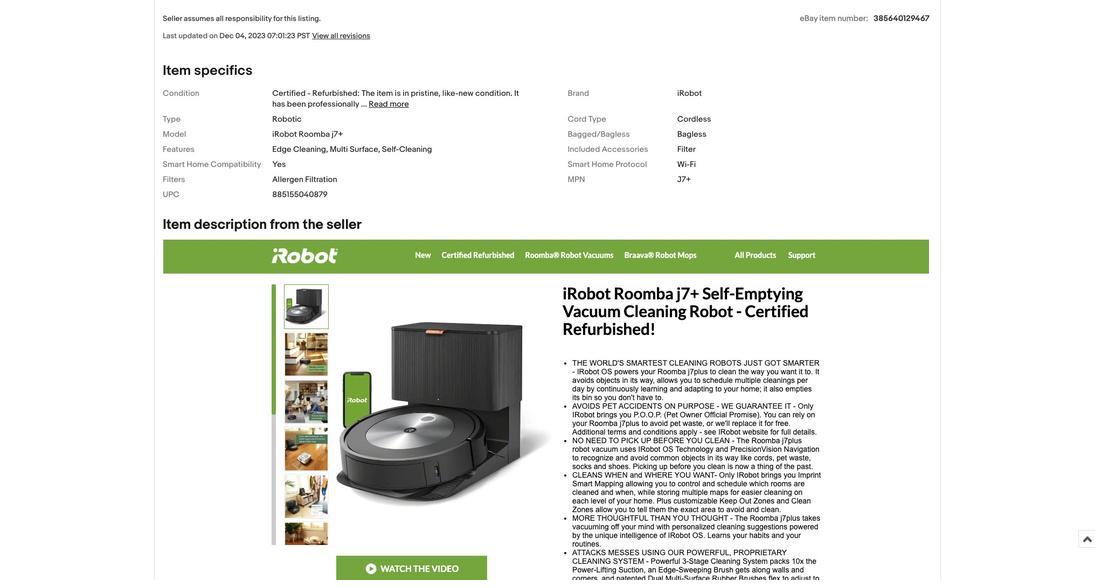 Task type: describe. For each thing, give the bounding box(es) containing it.
from
[[270, 217, 300, 233]]

cleaning,
[[293, 144, 328, 155]]

filter
[[677, 144, 696, 155]]

revisions
[[340, 31, 370, 40]]

item inside "certified - refurbished: the item is in pristine, like-new condition. it has been professionally ..."
[[377, 88, 393, 99]]

robotic
[[272, 114, 302, 124]]

the
[[303, 217, 323, 233]]

certified
[[272, 88, 306, 99]]

condition
[[163, 88, 199, 99]]

updated
[[179, 31, 208, 40]]

04,
[[235, 31, 247, 40]]

has
[[272, 99, 285, 109]]

ebay item number: 385640129467
[[800, 13, 930, 24]]

read
[[369, 99, 388, 109]]

wi-
[[677, 160, 690, 170]]

last
[[163, 31, 177, 40]]

more
[[390, 99, 409, 109]]

compatibility
[[211, 160, 261, 170]]

is
[[395, 88, 401, 99]]

surface,
[[350, 144, 380, 155]]

07:01:23
[[267, 31, 295, 40]]

in
[[403, 88, 409, 99]]

pristine,
[[411, 88, 441, 99]]

home for protocol
[[592, 160, 614, 170]]

roomba
[[299, 129, 330, 140]]

model
[[163, 129, 186, 140]]

1 type from the left
[[163, 114, 181, 124]]

included
[[568, 144, 600, 155]]

been
[[287, 99, 306, 109]]

smart home protocol
[[568, 160, 647, 170]]

seller assumes all responsibility for this listing.
[[163, 14, 321, 23]]

smart for smart home compatibility
[[163, 160, 185, 170]]

irobot for irobot roomba j7+
[[272, 129, 297, 140]]

assumes
[[184, 14, 214, 23]]

j7+
[[332, 129, 343, 140]]

allergen
[[272, 175, 303, 185]]

certified - refurbished: the item is in pristine, like-new condition. it has been professionally ...
[[272, 88, 519, 109]]

1 horizontal spatial item
[[820, 13, 836, 24]]

item for item description from the seller
[[163, 217, 191, 233]]

irobot roomba j7+
[[272, 129, 343, 140]]

view all revisions link
[[310, 31, 370, 41]]

protocol
[[616, 160, 647, 170]]

bagless
[[677, 129, 707, 140]]

cleaning
[[399, 144, 432, 155]]

cord type
[[568, 114, 606, 124]]

on
[[209, 31, 218, 40]]

item for item specifics
[[163, 62, 191, 79]]

accessories
[[602, 144, 648, 155]]

this
[[284, 14, 296, 23]]

smart home compatibility
[[163, 160, 261, 170]]

refurbished:
[[312, 88, 360, 99]]

listing.
[[298, 14, 321, 23]]

filtration
[[305, 175, 337, 185]]



Task type: locate. For each thing, give the bounding box(es) containing it.
bagged/bagless
[[568, 129, 630, 140]]

dec
[[219, 31, 234, 40]]

885155040879
[[272, 190, 328, 200]]

allergen filtration
[[272, 175, 337, 185]]

filters
[[163, 175, 185, 185]]

1 horizontal spatial home
[[592, 160, 614, 170]]

included accessories
[[568, 144, 648, 155]]

read more
[[369, 99, 409, 109]]

1 horizontal spatial irobot
[[677, 88, 702, 99]]

seller
[[163, 14, 182, 23]]

responsibility
[[225, 14, 272, 23]]

1 vertical spatial irobot
[[272, 129, 297, 140]]

type up bagged/bagless
[[588, 114, 606, 124]]

...
[[361, 99, 367, 109]]

-
[[307, 88, 311, 99]]

multi
[[330, 144, 348, 155]]

item up condition
[[163, 62, 191, 79]]

view
[[312, 31, 329, 40]]

description
[[194, 217, 267, 233]]

smart
[[163, 160, 185, 170], [568, 160, 590, 170]]

item description from the seller
[[163, 217, 362, 233]]

all
[[216, 14, 224, 23], [330, 31, 338, 40]]

item right ebay
[[820, 13, 836, 24]]

1 horizontal spatial smart
[[568, 160, 590, 170]]

0 horizontal spatial smart
[[163, 160, 185, 170]]

irobot
[[677, 88, 702, 99], [272, 129, 297, 140]]

cordless
[[677, 114, 711, 124]]

seller
[[326, 217, 362, 233]]

0 horizontal spatial all
[[216, 14, 224, 23]]

item specifics
[[163, 62, 253, 79]]

brand
[[568, 88, 589, 99]]

edge
[[272, 144, 291, 155]]

1 horizontal spatial all
[[330, 31, 338, 40]]

yes
[[272, 160, 286, 170]]

like-
[[442, 88, 459, 99]]

2 smart from the left
[[568, 160, 590, 170]]

the
[[361, 88, 375, 99]]

item
[[163, 62, 191, 79], [163, 217, 191, 233]]

irobot up cordless
[[677, 88, 702, 99]]

condition.
[[475, 88, 512, 99]]

1 item from the top
[[163, 62, 191, 79]]

self-
[[382, 144, 399, 155]]

1 vertical spatial all
[[330, 31, 338, 40]]

pst
[[297, 31, 310, 40]]

for
[[273, 14, 282, 23]]

0 horizontal spatial irobot
[[272, 129, 297, 140]]

2 item from the top
[[163, 217, 191, 233]]

read more button
[[369, 99, 409, 109]]

item
[[820, 13, 836, 24], [377, 88, 393, 99]]

0 horizontal spatial home
[[187, 160, 209, 170]]

new
[[459, 88, 474, 99]]

2 home from the left
[[592, 160, 614, 170]]

it
[[514, 88, 519, 99]]

cord
[[568, 114, 587, 124]]

1 horizontal spatial type
[[588, 114, 606, 124]]

0 horizontal spatial item
[[377, 88, 393, 99]]

type
[[163, 114, 181, 124], [588, 114, 606, 124]]

0 vertical spatial item
[[820, 13, 836, 24]]

all up on
[[216, 14, 224, 23]]

0 vertical spatial irobot
[[677, 88, 702, 99]]

professionally
[[308, 99, 359, 109]]

1 smart from the left
[[163, 160, 185, 170]]

1 home from the left
[[187, 160, 209, 170]]

specifics
[[194, 62, 253, 79]]

wi-fi
[[677, 160, 696, 170]]

1 vertical spatial item
[[163, 217, 191, 233]]

0 vertical spatial all
[[216, 14, 224, 23]]

home down included accessories
[[592, 160, 614, 170]]

0 horizontal spatial type
[[163, 114, 181, 124]]

features
[[163, 144, 195, 155]]

number:
[[838, 13, 868, 24]]

home
[[187, 160, 209, 170], [592, 160, 614, 170]]

1 vertical spatial item
[[377, 88, 393, 99]]

mpn
[[568, 175, 585, 185]]

home for compatibility
[[187, 160, 209, 170]]

home down features
[[187, 160, 209, 170]]

upc
[[163, 190, 179, 200]]

ebay
[[800, 13, 818, 24]]

item down the upc
[[163, 217, 191, 233]]

item up read more
[[377, 88, 393, 99]]

smart up filters
[[163, 160, 185, 170]]

385640129467
[[874, 13, 930, 24]]

fi
[[690, 160, 696, 170]]

irobot down 'robotic'
[[272, 129, 297, 140]]

irobot for irobot
[[677, 88, 702, 99]]

smart up mpn
[[568, 160, 590, 170]]

type up model
[[163, 114, 181, 124]]

smart for smart home protocol
[[568, 160, 590, 170]]

2 type from the left
[[588, 114, 606, 124]]

last updated on dec 04, 2023 07:01:23 pst view all revisions
[[163, 31, 370, 40]]

j7+
[[677, 175, 691, 185]]

edge cleaning, multi surface, self-cleaning
[[272, 144, 432, 155]]

0 vertical spatial item
[[163, 62, 191, 79]]

all right the view
[[330, 31, 338, 40]]

2023
[[248, 31, 266, 40]]



Task type: vqa. For each thing, say whether or not it's contained in the screenshot.
NUMBER:
yes



